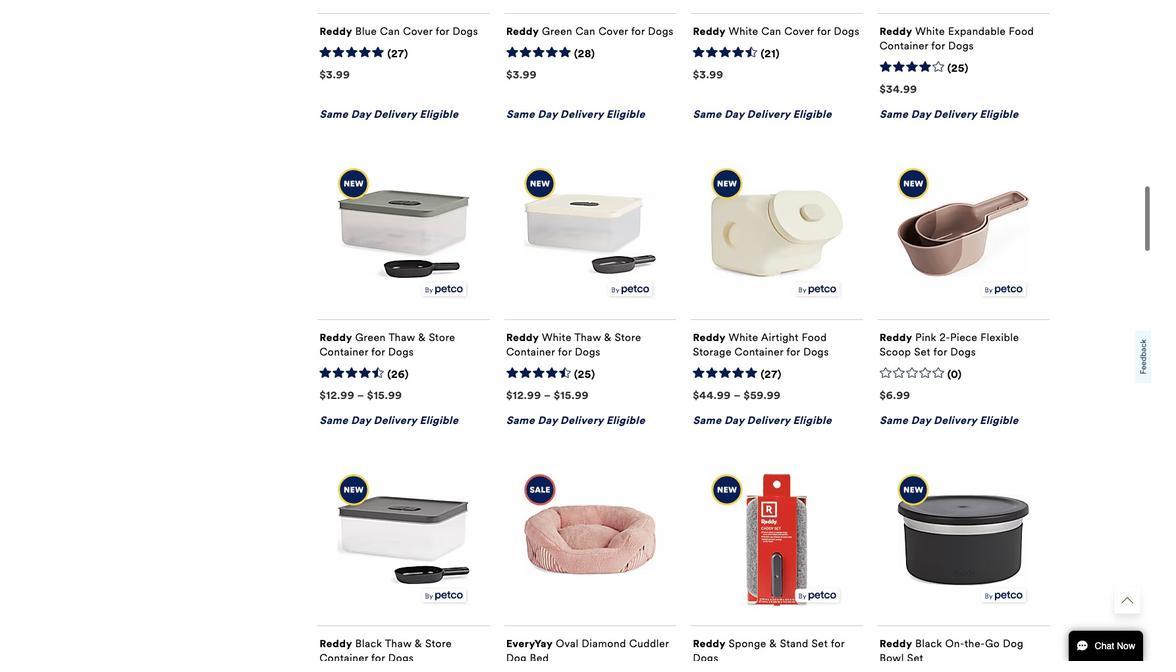 Task type: describe. For each thing, give the bounding box(es) containing it.
eligible for white can cover for dogs
[[794, 108, 832, 121]]

white for white thaw & store container for dogs
[[542, 332, 572, 344]]

on-
[[946, 638, 965, 650]]

for inside pink 2-piece flexible scoop set for dogs
[[934, 346, 948, 359]]

same day delivery eligible for white airtight food storage container for dogs
[[693, 415, 832, 427]]

same for white can cover for dogs
[[693, 108, 722, 121]]

container inside white expandable food container for dogs
[[880, 40, 929, 52]]

everyyay
[[507, 638, 553, 650]]

black thaw & store container for dogs
[[320, 638, 452, 662]]

for inside white thaw & store container for dogs
[[558, 346, 572, 359]]

stand
[[781, 638, 809, 650]]

same day delivery eligible for green can cover for dogs
[[507, 108, 646, 121]]

delivery for blue can cover for dogs
[[374, 108, 417, 121]]

storage
[[693, 346, 732, 359]]

eligible for white expandable food container for dogs
[[980, 108, 1019, 121]]

eligible for white thaw & store container for dogs
[[607, 415, 646, 427]]

reddy blue can cover for dogs
[[320, 25, 479, 38]]

thaw for white
[[575, 332, 602, 344]]

eligible for blue can cover for dogs
[[420, 108, 459, 121]]

$12.99 – $15.99 for (25)
[[507, 389, 589, 402]]

$6.99
[[880, 389, 911, 402]]

for inside white airtight food storage container for dogs
[[787, 346, 801, 359]]

$59.99
[[744, 389, 781, 402]]

reddy for white airtight food storage container for dogs
[[693, 332, 726, 344]]

cover for (21)
[[785, 25, 815, 38]]

thaw for black
[[385, 638, 412, 650]]

$12.99 for green thaw & store container for dogs
[[320, 389, 355, 402]]

& for white thaw & store container for dogs
[[605, 332, 612, 344]]

delivery for green thaw & store container for dogs
[[374, 415, 417, 427]]

food for white expandable food container for dogs
[[1010, 25, 1035, 38]]

day for pink 2-piece flexible scoop set for dogs
[[912, 415, 932, 427]]

eligible for white airtight food storage container for dogs
[[794, 415, 832, 427]]

day for blue can cover for dogs
[[351, 108, 371, 121]]

$3.99 for reddy white can cover for dogs
[[693, 69, 724, 81]]

dogs inside sponge & stand set for dogs
[[693, 652, 719, 662]]

dogs inside white airtight food storage container for dogs
[[804, 346, 830, 359]]

reddy green can cover for dogs
[[507, 25, 674, 38]]

$3.99 for reddy blue can cover for dogs
[[320, 69, 350, 81]]

black on-the-go dog bowl set
[[880, 638, 1024, 662]]

$12.99 for white thaw & store container for dogs
[[507, 389, 542, 402]]

for inside black thaw & store container for dogs
[[372, 652, 386, 662]]

dogs inside white expandable food container for dogs
[[949, 40, 975, 52]]

eligible for green can cover for dogs
[[607, 108, 646, 121]]

store for white thaw & store container for dogs
[[615, 332, 642, 344]]

21 reviews element
[[761, 48, 780, 61]]

delivery for white thaw & store container for dogs
[[561, 415, 604, 427]]

black for set
[[916, 638, 943, 650]]

white for white airtight food storage container for dogs
[[729, 332, 759, 344]]

same for white thaw & store container for dogs
[[507, 415, 535, 427]]

for inside sponge & stand set for dogs
[[831, 638, 845, 650]]

day for white can cover for dogs
[[725, 108, 745, 121]]

same day delivery eligible for white thaw & store container for dogs
[[507, 415, 646, 427]]

reddy for white thaw & store container for dogs
[[507, 332, 539, 344]]

food for white airtight food storage container for dogs
[[802, 332, 828, 344]]

can for green
[[576, 25, 596, 38]]

flexible
[[981, 332, 1020, 344]]

– for (27)
[[734, 389, 741, 402]]

day for white expandable food container for dogs
[[912, 108, 932, 121]]

airtight
[[762, 332, 799, 344]]

same for blue can cover for dogs
[[320, 108, 348, 121]]

pink
[[916, 332, 937, 344]]

27 reviews element for $3.99
[[388, 48, 408, 61]]

& for black thaw & store container for dogs
[[415, 638, 423, 650]]

same day delivery eligible for white can cover for dogs
[[693, 108, 832, 121]]

same day delivery eligible for blue can cover for dogs
[[320, 108, 459, 121]]

28 reviews element
[[574, 48, 596, 61]]

same for white expandable food container for dogs
[[880, 108, 909, 121]]

bowl
[[880, 652, 905, 662]]

26 reviews element
[[388, 369, 409, 382]]

(21)
[[761, 48, 780, 60]]

same for pink 2-piece flexible scoop set for dogs
[[880, 415, 909, 427]]

white thaw & store container for dogs
[[507, 332, 642, 359]]

reddy for black on-the-go dog bowl set
[[880, 638, 913, 650]]

same for green can cover for dogs
[[507, 108, 535, 121]]

white expandable food container for dogs
[[880, 25, 1035, 52]]

dog inside oval diamond cuddler dog bed
[[507, 652, 527, 662]]

dog inside black on-the-go dog bowl set
[[1004, 638, 1024, 650]]

set inside sponge & stand set for dogs
[[812, 638, 829, 650]]

2-
[[940, 332, 951, 344]]

same for white airtight food storage container for dogs
[[693, 415, 722, 427]]

25 reviews element for dogs
[[948, 62, 969, 76]]

container inside black thaw & store container for dogs
[[320, 652, 369, 662]]

delivery for white airtight food storage container for dogs
[[748, 415, 791, 427]]

$12.99 – $15.99 for (26)
[[320, 389, 402, 402]]

reddy for green thaw & store container for dogs
[[320, 332, 353, 344]]

delivery for green can cover for dogs
[[561, 108, 604, 121]]

styled arrow button link
[[1115, 588, 1141, 614]]

expandable
[[949, 25, 1007, 38]]

& for green thaw & store container for dogs
[[419, 332, 426, 344]]

reddy for sponge & stand set for dogs
[[693, 638, 726, 650]]

for inside white expandable food container for dogs
[[932, 40, 946, 52]]

dogs inside pink 2-piece flexible scoop set for dogs
[[951, 346, 977, 359]]



Task type: locate. For each thing, give the bounding box(es) containing it.
25 reviews element
[[948, 62, 969, 76], [574, 369, 596, 382]]

delivery for white expandable food container for dogs
[[934, 108, 978, 121]]

2 horizontal spatial can
[[762, 25, 782, 38]]

27 reviews element
[[388, 48, 408, 61], [761, 369, 782, 382]]

black inside black on-the-go dog bowl set
[[916, 638, 943, 650]]

$44.99 – $59.99
[[693, 389, 781, 402]]

same for green thaw & store container for dogs
[[320, 415, 348, 427]]

0 vertical spatial (25)
[[948, 62, 969, 75]]

eligible for green thaw & store container for dogs
[[420, 415, 459, 427]]

same day delivery eligible
[[320, 108, 459, 121], [507, 108, 646, 121], [693, 108, 832, 121], [880, 108, 1019, 121], [320, 415, 459, 427], [507, 415, 646, 427], [693, 415, 832, 427], [880, 415, 1019, 427]]

& inside sponge & stand set for dogs
[[770, 638, 778, 650]]

$15.99 down "26 reviews" element
[[367, 389, 402, 402]]

food
[[1010, 25, 1035, 38], [802, 332, 828, 344]]

–
[[358, 389, 365, 402], [544, 389, 551, 402], [734, 389, 741, 402]]

1 cover from the left
[[403, 25, 433, 38]]

black inside black thaw & store container for dogs
[[356, 638, 383, 650]]

2 vertical spatial set
[[908, 652, 924, 662]]

container inside white airtight food storage container for dogs
[[735, 346, 784, 359]]

green thaw & store container for dogs
[[320, 332, 456, 359]]

food right expandable
[[1010, 25, 1035, 38]]

dogs inside black thaw & store container for dogs
[[389, 652, 414, 662]]

3 – from the left
[[734, 389, 741, 402]]

1 horizontal spatial cover
[[599, 25, 629, 38]]

– down 'green thaw & store container for dogs'
[[358, 389, 365, 402]]

25 reviews element down white expandable food container for dogs
[[948, 62, 969, 76]]

store for black thaw & store container for dogs
[[426, 638, 452, 650]]

2 horizontal spatial –
[[734, 389, 741, 402]]

$3.99
[[320, 69, 350, 81], [507, 69, 537, 81], [693, 69, 724, 81]]

thaw inside 'green thaw & store container for dogs'
[[389, 332, 416, 344]]

& inside black thaw & store container for dogs
[[415, 638, 423, 650]]

thaw for green
[[389, 332, 416, 344]]

dogs inside white thaw & store container for dogs
[[575, 346, 601, 359]]

(27) up $59.99
[[761, 369, 782, 381]]

0 horizontal spatial from $12.99 up to $15.99 element
[[320, 389, 402, 402]]

1 horizontal spatial (25)
[[948, 62, 969, 75]]

$12.99
[[320, 389, 355, 402], [507, 389, 542, 402]]

store inside 'green thaw & store container for dogs'
[[429, 332, 456, 344]]

– down white thaw & store container for dogs
[[544, 389, 551, 402]]

pink 2-piece flexible scoop set for dogs
[[880, 332, 1020, 359]]

container for (26)
[[320, 346, 369, 359]]

(27) for $44.99
[[761, 369, 782, 381]]

from $44.99 up to $59.99 element
[[693, 389, 781, 402]]

white
[[729, 25, 759, 38], [916, 25, 946, 38], [542, 332, 572, 344], [729, 332, 759, 344]]

1 from $12.99 up to $15.99 element from the left
[[320, 389, 402, 402]]

25 reviews element for for
[[574, 369, 596, 382]]

$15.99
[[367, 389, 402, 402], [554, 389, 589, 402]]

$44.99
[[693, 389, 731, 402]]

from $12.99 up to $15.99 element for (26)
[[320, 389, 402, 402]]

0 horizontal spatial $12.99
[[320, 389, 355, 402]]

0 vertical spatial 27 reviews element
[[388, 48, 408, 61]]

food inside white expandable food container for dogs
[[1010, 25, 1035, 38]]

(25) down white expandable food container for dogs
[[948, 62, 969, 75]]

(25) down white thaw & store container for dogs
[[574, 369, 596, 381]]

2 horizontal spatial $3.99
[[693, 69, 724, 81]]

0 horizontal spatial food
[[802, 332, 828, 344]]

(28)
[[574, 48, 596, 60]]

0 reviews element
[[948, 369, 963, 382]]

diamond
[[582, 638, 627, 650]]

– left $59.99
[[734, 389, 741, 402]]

oval diamond cuddler dog bed
[[507, 638, 670, 662]]

0 horizontal spatial cover
[[403, 25, 433, 38]]

$15.99 for (25)
[[554, 389, 589, 402]]

27 reviews element up $59.99
[[761, 369, 782, 382]]

white inside white airtight food storage container for dogs
[[729, 332, 759, 344]]

1 can from the left
[[380, 25, 400, 38]]

store for green thaw & store container for dogs
[[429, 332, 456, 344]]

0 horizontal spatial $12.99 – $15.99
[[320, 389, 402, 402]]

0 horizontal spatial 25 reviews element
[[574, 369, 596, 382]]

black for dogs
[[356, 638, 383, 650]]

bed
[[530, 652, 549, 662]]

& inside 'green thaw & store container for dogs'
[[419, 332, 426, 344]]

1 $3.99 from the left
[[320, 69, 350, 81]]

dogs inside 'green thaw & store container for dogs'
[[389, 346, 414, 359]]

– for (26)
[[358, 389, 365, 402]]

food inside white airtight food storage container for dogs
[[802, 332, 828, 344]]

white inside white expandable food container for dogs
[[916, 25, 946, 38]]

2 cover from the left
[[599, 25, 629, 38]]

same
[[320, 108, 348, 121], [507, 108, 535, 121], [693, 108, 722, 121], [880, 108, 909, 121], [320, 415, 348, 427], [507, 415, 535, 427], [693, 415, 722, 427], [880, 415, 909, 427]]

0 horizontal spatial green
[[356, 332, 386, 344]]

reddy white can cover for dogs
[[693, 25, 860, 38]]

0 horizontal spatial (25)
[[574, 369, 596, 381]]

set right stand
[[812, 638, 829, 650]]

1 horizontal spatial 25 reviews element
[[948, 62, 969, 76]]

white for white expandable food container for dogs
[[916, 25, 946, 38]]

0 horizontal spatial black
[[356, 638, 383, 650]]

scroll to top image
[[1122, 595, 1134, 607]]

container inside white thaw & store container for dogs
[[507, 346, 556, 359]]

piece
[[951, 332, 978, 344]]

day for green thaw & store container for dogs
[[351, 415, 371, 427]]

1 horizontal spatial $3.99
[[507, 69, 537, 81]]

1 vertical spatial set
[[812, 638, 829, 650]]

0 horizontal spatial (27)
[[388, 48, 408, 60]]

1 horizontal spatial 27 reviews element
[[761, 369, 782, 382]]

(26)
[[388, 369, 409, 381]]

27 reviews element for $44.99
[[761, 369, 782, 382]]

set right the bowl
[[908, 652, 924, 662]]

the-
[[965, 638, 986, 650]]

set inside black on-the-go dog bowl set
[[908, 652, 924, 662]]

2 – from the left
[[544, 389, 551, 402]]

container inside 'green thaw & store container for dogs'
[[320, 346, 369, 359]]

3 cover from the left
[[785, 25, 815, 38]]

1 vertical spatial dog
[[507, 652, 527, 662]]

same day delivery eligible for green thaw & store container for dogs
[[320, 415, 459, 427]]

0 vertical spatial food
[[1010, 25, 1035, 38]]

dog
[[1004, 638, 1024, 650], [507, 652, 527, 662]]

2 $15.99 from the left
[[554, 389, 589, 402]]

same day delivery eligible for white expandable food container for dogs
[[880, 108, 1019, 121]]

oval
[[556, 638, 579, 650]]

(25) for dogs
[[948, 62, 969, 75]]

dog down everyyay
[[507, 652, 527, 662]]

1 black from the left
[[356, 638, 383, 650]]

&
[[419, 332, 426, 344], [605, 332, 612, 344], [415, 638, 423, 650], [770, 638, 778, 650]]

same day delivery eligible for pink 2-piece flexible scoop set for dogs
[[880, 415, 1019, 427]]

can for blue
[[380, 25, 400, 38]]

1 $15.99 from the left
[[367, 389, 402, 402]]

1 horizontal spatial $12.99
[[507, 389, 542, 402]]

0 vertical spatial set
[[915, 346, 931, 359]]

0 horizontal spatial dog
[[507, 652, 527, 662]]

black
[[356, 638, 383, 650], [916, 638, 943, 650]]

cover
[[403, 25, 433, 38], [599, 25, 629, 38], [785, 25, 815, 38]]

can up "(28)"
[[576, 25, 596, 38]]

2 from $12.99 up to $15.99 element from the left
[[507, 389, 589, 402]]

0 vertical spatial dog
[[1004, 638, 1024, 650]]

dogs
[[453, 25, 479, 38], [649, 25, 674, 38], [835, 25, 860, 38], [949, 40, 975, 52], [389, 346, 414, 359], [575, 346, 601, 359], [804, 346, 830, 359], [951, 346, 977, 359], [389, 652, 414, 662], [693, 652, 719, 662]]

reddy for pink 2-piece flexible scoop set for dogs
[[880, 332, 913, 344]]

food right airtight
[[802, 332, 828, 344]]

day for white airtight food storage container for dogs
[[725, 415, 745, 427]]

$3.99 for reddy green can cover for dogs
[[507, 69, 537, 81]]

cuddler
[[630, 638, 670, 650]]

2 black from the left
[[916, 638, 943, 650]]

reddy
[[320, 25, 353, 38], [507, 25, 539, 38], [693, 25, 726, 38], [880, 25, 913, 38], [320, 332, 353, 344], [507, 332, 539, 344], [693, 332, 726, 344], [880, 332, 913, 344], [320, 638, 353, 650], [693, 638, 726, 650], [880, 638, 913, 650]]

2 horizontal spatial cover
[[785, 25, 815, 38]]

1 vertical spatial 25 reviews element
[[574, 369, 596, 382]]

store inside white thaw & store container for dogs
[[615, 332, 642, 344]]

– for (25)
[[544, 389, 551, 402]]

sponge
[[729, 638, 767, 650]]

from $12.99 up to $15.99 element
[[320, 389, 402, 402], [507, 389, 589, 402]]

green
[[542, 25, 573, 38], [356, 332, 386, 344]]

scoop
[[880, 346, 912, 359]]

store inside black thaw & store container for dogs
[[426, 638, 452, 650]]

for inside 'green thaw & store container for dogs'
[[372, 346, 386, 359]]

& inside white thaw & store container for dogs
[[605, 332, 612, 344]]

$12.99 – $15.99 down white thaw & store container for dogs
[[507, 389, 589, 402]]

25 reviews element down white thaw & store container for dogs
[[574, 369, 596, 382]]

$34.99
[[880, 83, 918, 96]]

for
[[436, 25, 450, 38], [632, 25, 646, 38], [818, 25, 832, 38], [932, 40, 946, 52], [372, 346, 386, 359], [558, 346, 572, 359], [787, 346, 801, 359], [934, 346, 948, 359], [831, 638, 845, 650], [372, 652, 386, 662]]

container for (27)
[[735, 346, 784, 359]]

delivery for pink 2-piece flexible scoop set for dogs
[[934, 415, 978, 427]]

container for (25)
[[507, 346, 556, 359]]

container
[[880, 40, 929, 52], [320, 346, 369, 359], [507, 346, 556, 359], [735, 346, 784, 359], [320, 652, 369, 662]]

(27) down the reddy blue can cover for dogs
[[388, 48, 408, 60]]

0 horizontal spatial can
[[380, 25, 400, 38]]

(27)
[[388, 48, 408, 60], [761, 369, 782, 381]]

set
[[915, 346, 931, 359], [812, 638, 829, 650], [908, 652, 924, 662]]

delivery
[[374, 108, 417, 121], [561, 108, 604, 121], [748, 108, 791, 121], [934, 108, 978, 121], [374, 415, 417, 427], [561, 415, 604, 427], [748, 415, 791, 427], [934, 415, 978, 427]]

0 horizontal spatial $15.99
[[367, 389, 402, 402]]

set down pink
[[915, 346, 931, 359]]

can right blue
[[380, 25, 400, 38]]

eligible for pink 2-piece flexible scoop set for dogs
[[980, 415, 1019, 427]]

1 vertical spatial 27 reviews element
[[761, 369, 782, 382]]

1 – from the left
[[358, 389, 365, 402]]

can for white
[[762, 25, 782, 38]]

day
[[351, 108, 371, 121], [538, 108, 558, 121], [725, 108, 745, 121], [912, 108, 932, 121], [351, 415, 371, 427], [538, 415, 558, 427], [725, 415, 745, 427], [912, 415, 932, 427]]

day for green can cover for dogs
[[538, 108, 558, 121]]

cover for (27)
[[403, 25, 433, 38]]

from $12.99 up to $15.99 element for (25)
[[507, 389, 589, 402]]

day for white thaw & store container for dogs
[[538, 415, 558, 427]]

can
[[380, 25, 400, 38], [576, 25, 596, 38], [762, 25, 782, 38]]

1 horizontal spatial (27)
[[761, 369, 782, 381]]

green inside 'green thaw & store container for dogs'
[[356, 332, 386, 344]]

delivery for white can cover for dogs
[[748, 108, 791, 121]]

(0)
[[948, 369, 963, 381]]

from $12.99 up to $15.99 element down white thaw & store container for dogs
[[507, 389, 589, 402]]

2 $3.99 from the left
[[507, 69, 537, 81]]

thaw inside black thaw & store container for dogs
[[385, 638, 412, 650]]

eligible
[[420, 108, 459, 121], [607, 108, 646, 121], [794, 108, 832, 121], [980, 108, 1019, 121], [420, 415, 459, 427], [607, 415, 646, 427], [794, 415, 832, 427], [980, 415, 1019, 427]]

blue
[[356, 25, 377, 38]]

can up the (21)
[[762, 25, 782, 38]]

$15.99 down white thaw & store container for dogs
[[554, 389, 589, 402]]

(25) for for
[[574, 369, 596, 381]]

thaw
[[389, 332, 416, 344], [575, 332, 602, 344], [385, 638, 412, 650]]

$15.99 for (26)
[[367, 389, 402, 402]]

white inside white thaw & store container for dogs
[[542, 332, 572, 344]]

thaw inside white thaw & store container for dogs
[[575, 332, 602, 344]]

sponge & stand set for dogs
[[693, 638, 845, 662]]

white airtight food storage container for dogs
[[693, 332, 830, 359]]

1 horizontal spatial $15.99
[[554, 389, 589, 402]]

2 $12.99 – $15.99 from the left
[[507, 389, 589, 402]]

0 horizontal spatial –
[[358, 389, 365, 402]]

1 $12.99 – $15.99 from the left
[[320, 389, 402, 402]]

1 vertical spatial (25)
[[574, 369, 596, 381]]

1 vertical spatial (27)
[[761, 369, 782, 381]]

3 $3.99 from the left
[[693, 69, 724, 81]]

set inside pink 2-piece flexible scoop set for dogs
[[915, 346, 931, 359]]

1 horizontal spatial $12.99 – $15.99
[[507, 389, 589, 402]]

1 horizontal spatial can
[[576, 25, 596, 38]]

1 horizontal spatial green
[[542, 25, 573, 38]]

2 can from the left
[[576, 25, 596, 38]]

1 $12.99 from the left
[[320, 389, 355, 402]]

0 vertical spatial (27)
[[388, 48, 408, 60]]

27 reviews element down the reddy blue can cover for dogs
[[388, 48, 408, 61]]

$12.99 – $15.99 down "26 reviews" element
[[320, 389, 402, 402]]

0 vertical spatial green
[[542, 25, 573, 38]]

1 vertical spatial green
[[356, 332, 386, 344]]

reddy for white expandable food container for dogs
[[880, 25, 913, 38]]

store
[[429, 332, 456, 344], [615, 332, 642, 344], [426, 638, 452, 650]]

2 $12.99 from the left
[[507, 389, 542, 402]]

3 can from the left
[[762, 25, 782, 38]]

0 vertical spatial 25 reviews element
[[948, 62, 969, 76]]

1 vertical spatial food
[[802, 332, 828, 344]]

0 horizontal spatial $3.99
[[320, 69, 350, 81]]

(25)
[[948, 62, 969, 75], [574, 369, 596, 381]]

go
[[986, 638, 1001, 650]]

dog right go
[[1004, 638, 1024, 650]]

$12.99 – $15.99
[[320, 389, 402, 402], [507, 389, 589, 402]]

1 horizontal spatial –
[[544, 389, 551, 402]]

1 horizontal spatial food
[[1010, 25, 1035, 38]]

0 horizontal spatial 27 reviews element
[[388, 48, 408, 61]]

1 horizontal spatial dog
[[1004, 638, 1024, 650]]

reddy for black thaw & store container for dogs
[[320, 638, 353, 650]]

1 horizontal spatial from $12.99 up to $15.99 element
[[507, 389, 589, 402]]

from $12.99 up to $15.99 element down "26 reviews" element
[[320, 389, 402, 402]]

cover for (28)
[[599, 25, 629, 38]]

1 horizontal spatial black
[[916, 638, 943, 650]]

(27) for $3.99
[[388, 48, 408, 60]]



Task type: vqa. For each thing, say whether or not it's contained in the screenshot.


